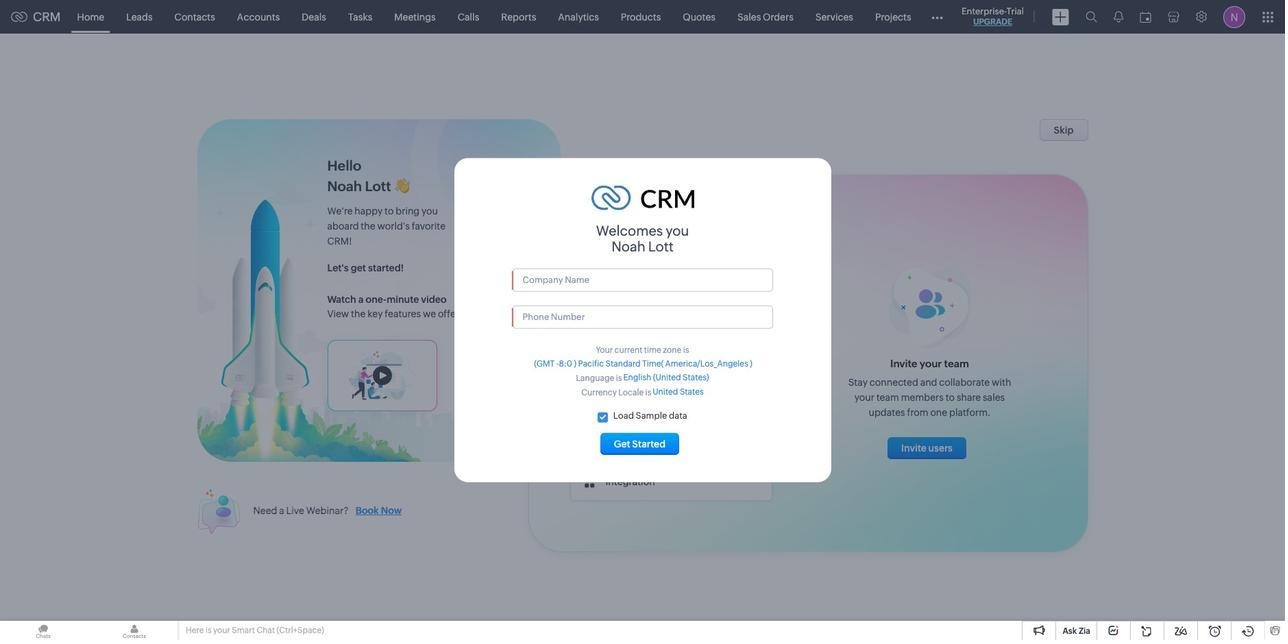 Task type: describe. For each thing, give the bounding box(es) containing it.
meetings link
[[383, 0, 447, 33]]

reports link
[[490, 0, 547, 33]]

to inside we're happy to bring you aboard the world's favorite crm!
[[385, 206, 394, 217]]

accounts link
[[226, 0, 291, 33]]

and inside the stay connected and collaborate with your team members to share sales updates from one platform.
[[920, 377, 938, 388]]

orders
[[763, 11, 794, 22]]

one
[[931, 407, 948, 418]]

existing
[[664, 433, 699, 444]]

collaborate
[[939, 377, 990, 388]]

now
[[381, 505, 402, 516]]

more
[[697, 251, 720, 262]]

make
[[570, 251, 594, 262]]

minute
[[387, 294, 419, 305]]

your current time zone is (gmt -8:0 ) pacific standard time( america/los_angeles ) language is english (united states) currency locale is united states
[[534, 345, 753, 398]]

webinar?
[[306, 505, 349, 516]]

products
[[621, 11, 661, 22]]

invite inside invite users button
[[902, 443, 927, 454]]

calls link
[[447, 0, 490, 33]]

leads
[[126, 11, 153, 22]]

search element
[[1078, 0, 1106, 34]]

book now link
[[349, 505, 402, 516]]

1 vertical spatial invite your team
[[891, 358, 969, 370]]

crm!
[[327, 236, 352, 247]]

here is your smart chat (ctrl+space)
[[186, 626, 324, 636]]

united
[[653, 387, 678, 397]]

(ctrl+space)
[[277, 626, 324, 636]]

profile image
[[1224, 6, 1246, 28]]

8:0
[[559, 359, 572, 368]]

1 horizontal spatial crm
[[618, 251, 639, 262]]

favorite
[[412, 221, 446, 232]]

your down (united
[[657, 389, 677, 400]]

migrate your existing data
[[606, 433, 721, 444]]

migrate
[[606, 433, 640, 444]]

you inside welcomes you noah lott
[[666, 223, 689, 238]]

sales orders
[[738, 11, 794, 22]]

happy
[[355, 206, 383, 217]]

from
[[907, 407, 929, 418]]

(gmt
[[534, 359, 555, 368]]

invite users button
[[888, 437, 967, 459]]

updates
[[869, 407, 905, 418]]

(united
[[653, 372, 681, 382]]

contacts
[[175, 11, 215, 22]]

connect
[[606, 389, 644, 400]]

deals
[[302, 11, 326, 22]]

platform.
[[950, 407, 991, 418]]

book
[[356, 505, 379, 516]]

world's
[[377, 221, 410, 232]]

lott inside 'hello noah lott'
[[365, 178, 391, 194]]

is right the here
[[206, 626, 212, 636]]

1 ) from the left
[[574, 359, 577, 368]]

signals image
[[1114, 11, 1124, 23]]

smarter
[[641, 251, 676, 262]]

standard
[[606, 359, 641, 368]]

1 horizontal spatial data
[[701, 433, 721, 444]]

skip button
[[1040, 119, 1088, 141]]

2 horizontal spatial crm
[[647, 227, 679, 242]]

search image
[[1086, 11, 1098, 23]]

your up the stay connected and collaborate with your team members to share sales updates from one platform.
[[920, 358, 942, 370]]

chats image
[[0, 621, 86, 640]]

deals
[[674, 345, 698, 356]]

hello noah lott
[[327, 158, 391, 194]]

locale
[[619, 388, 644, 398]]

meetings
[[394, 11, 436, 22]]

0 horizontal spatial team
[[656, 301, 679, 312]]

share
[[957, 392, 981, 403]]

signals element
[[1106, 0, 1132, 34]]

up
[[595, 227, 612, 242]]

create menu image
[[1052, 9, 1069, 25]]

services link
[[805, 0, 864, 33]]

United States field
[[651, 385, 704, 397]]

stay
[[848, 377, 868, 388]]

noah inside welcomes you noah lott
[[612, 238, 646, 254]]

one-
[[366, 294, 387, 305]]

set up your crm
[[570, 227, 679, 242]]

tasks link
[[337, 0, 383, 33]]

set
[[570, 227, 592, 242]]

bring
[[396, 206, 420, 217]]

English (United States) field
[[622, 370, 709, 382]]

is right 'zone'
[[683, 345, 689, 355]]

load sample data
[[613, 410, 687, 420]]

trial
[[1007, 6, 1024, 16]]

features
[[385, 309, 421, 319]]

your down sample
[[642, 433, 662, 444]]

lott inside welcomes you noah lott
[[648, 238, 674, 254]]

live
[[286, 505, 304, 516]]



Task type: vqa. For each thing, say whether or not it's contained in the screenshot.
Projects
yes



Task type: locate. For each thing, give the bounding box(es) containing it.
0 vertical spatial invite
[[606, 301, 631, 312]]

states)
[[683, 372, 709, 382]]

your
[[615, 227, 644, 242], [596, 251, 616, 262], [633, 301, 654, 312], [653, 345, 673, 356], [920, 358, 942, 370], [657, 389, 677, 400], [855, 392, 875, 403], [642, 433, 662, 444], [213, 626, 230, 636]]

contacts image
[[91, 621, 178, 640]]

email
[[679, 389, 704, 400]]

analytics
[[558, 11, 599, 22]]

integration
[[606, 476, 655, 487]]

1 horizontal spatial team
[[877, 392, 899, 403]]

time(
[[642, 359, 664, 368]]

sales orders link
[[727, 0, 805, 33]]

crm up smarter
[[647, 227, 679, 242]]

tasks
[[348, 11, 372, 22]]

the inside we're happy to bring you aboard the world's favorite crm!
[[361, 221, 375, 232]]

welcomes
[[596, 223, 663, 238]]

1 vertical spatial the
[[351, 309, 366, 319]]

invite up current
[[606, 301, 631, 312]]

) right america/los_angeles on the bottom of page
[[750, 359, 753, 368]]

data
[[669, 410, 687, 420], [701, 433, 721, 444]]

)
[[574, 359, 577, 368], [750, 359, 753, 368]]

is left united
[[646, 388, 651, 398]]

invite your team
[[606, 301, 679, 312], [891, 358, 969, 370]]

data right existing
[[701, 433, 721, 444]]

0 horizontal spatial crm
[[33, 10, 61, 24]]

reports
[[501, 11, 536, 22]]

you inside we're happy to bring you aboard the world's favorite crm!
[[422, 206, 438, 217]]

0 vertical spatial and
[[678, 251, 695, 262]]

load
[[613, 410, 634, 420]]

1 vertical spatial crm
[[647, 227, 679, 242]]

0 horizontal spatial and
[[678, 251, 695, 262]]

need
[[253, 505, 277, 516]]

the for world's
[[361, 221, 375, 232]]

0 vertical spatial crm
[[33, 10, 61, 24]]

None button
[[600, 433, 679, 455]]

configure
[[606, 345, 651, 356]]

1 horizontal spatial invite your team
[[891, 358, 969, 370]]

a left live
[[279, 505, 284, 516]]

states
[[680, 387, 704, 397]]

your up time at right bottom
[[633, 301, 654, 312]]

upgrade
[[973, 17, 1013, 27]]

0 horizontal spatial )
[[574, 359, 577, 368]]

make your crm smarter and more interactive
[[570, 251, 769, 262]]

calls
[[458, 11, 479, 22]]

chat
[[257, 626, 275, 636]]

the
[[361, 221, 375, 232], [351, 309, 366, 319]]

accounts
[[237, 11, 280, 22]]

interactive
[[722, 251, 769, 262]]

the for key
[[351, 309, 366, 319]]

contacts link
[[164, 0, 226, 33]]

you up the make your crm smarter and more interactive
[[666, 223, 689, 238]]

projects link
[[864, 0, 922, 33]]

0 vertical spatial team
[[656, 301, 679, 312]]

2 vertical spatial crm
[[618, 251, 639, 262]]

invite up connected
[[891, 358, 918, 370]]

1 vertical spatial you
[[666, 223, 689, 238]]

1 vertical spatial noah
[[612, 238, 646, 254]]

calendar image
[[1140, 11, 1152, 22]]

your left smart
[[213, 626, 230, 636]]

view
[[327, 309, 349, 319]]

invite left users
[[902, 443, 927, 454]]

team inside the stay connected and collaborate with your team members to share sales updates from one platform.
[[877, 392, 899, 403]]

the inside watch a one-minute video view the key features we offer
[[351, 309, 366, 319]]

let's
[[327, 263, 349, 274]]

a
[[358, 294, 364, 305], [279, 505, 284, 516]]

0 vertical spatial data
[[669, 410, 687, 420]]

projects
[[875, 11, 912, 22]]

0 horizontal spatial to
[[385, 206, 394, 217]]

time
[[644, 345, 661, 355]]

None text field
[[512, 269, 773, 292], [512, 306, 773, 329], [512, 269, 773, 292], [512, 306, 773, 329]]

noah
[[327, 178, 362, 194], [612, 238, 646, 254]]

home
[[77, 11, 104, 22]]

watch a one-minute video view the key features we offer
[[327, 294, 459, 319]]

crm link
[[11, 10, 61, 24]]

crm left 'home'
[[33, 10, 61, 24]]

0 horizontal spatial data
[[669, 410, 687, 420]]

team up 'collaborate'
[[944, 358, 969, 370]]

services
[[816, 11, 854, 22]]

-
[[556, 359, 559, 368]]

your inside the stay connected and collaborate with your team members to share sales updates from one platform.
[[855, 392, 875, 403]]

0 vertical spatial invite your team
[[606, 301, 679, 312]]

smart
[[232, 626, 255, 636]]

is down standard
[[616, 373, 622, 383]]

your down stay
[[855, 392, 875, 403]]

english
[[624, 372, 652, 382]]

2 ) from the left
[[750, 359, 753, 368]]

video
[[421, 294, 447, 305]]

a for live
[[279, 505, 284, 516]]

1 horizontal spatial you
[[666, 223, 689, 238]]

team up updates
[[877, 392, 899, 403]]

and left more
[[678, 251, 695, 262]]

1 vertical spatial and
[[920, 377, 938, 388]]

noah inside 'hello noah lott'
[[327, 178, 362, 194]]

zone
[[663, 345, 682, 355]]

1 horizontal spatial a
[[358, 294, 364, 305]]

configure your deals pipeline
[[606, 345, 736, 356]]

team up 'zone'
[[656, 301, 679, 312]]

skip
[[1054, 124, 1074, 135]]

1 vertical spatial team
[[944, 358, 969, 370]]

your up time(
[[653, 345, 673, 356]]

0 horizontal spatial noah
[[327, 178, 362, 194]]

crm image
[[591, 186, 694, 210]]

0 vertical spatial lott
[[365, 178, 391, 194]]

account
[[705, 389, 742, 400]]

2 horizontal spatial team
[[944, 358, 969, 370]]

let's get started!
[[327, 263, 404, 274]]

you
[[422, 206, 438, 217], [666, 223, 689, 238]]

sales
[[738, 11, 761, 22]]

get
[[351, 263, 366, 274]]

ask zia
[[1063, 627, 1091, 636]]

(GMT -8:0 ) Pacific Standard Time( America/Los_Angeles ) field
[[533, 357, 753, 368]]

language
[[576, 373, 615, 383]]

0 vertical spatial a
[[358, 294, 364, 305]]

hello
[[327, 158, 361, 173]]

to up world's
[[385, 206, 394, 217]]

a left one-
[[358, 294, 364, 305]]

1 vertical spatial invite
[[891, 358, 918, 370]]

0 horizontal spatial invite your team
[[606, 301, 679, 312]]

2 vertical spatial invite
[[902, 443, 927, 454]]

crm down set up your crm
[[618, 251, 639, 262]]

invite your team up the stay connected and collaborate with your team members to share sales updates from one platform.
[[891, 358, 969, 370]]

your right "up"
[[615, 227, 644, 242]]

enterprise-trial upgrade
[[962, 6, 1024, 27]]

0 horizontal spatial a
[[279, 505, 284, 516]]

analytics link
[[547, 0, 610, 33]]

the down happy at the top left of page
[[361, 221, 375, 232]]

to inside the stay connected and collaborate with your team members to share sales updates from one platform.
[[946, 392, 955, 403]]

create menu element
[[1044, 0, 1078, 33]]

you up the favorite
[[422, 206, 438, 217]]

enterprise-
[[962, 6, 1007, 16]]

connected
[[870, 377, 919, 388]]

america/los_angeles
[[665, 359, 749, 368]]

quotes
[[683, 11, 716, 22]]

1 vertical spatial a
[[279, 505, 284, 516]]

0 vertical spatial the
[[361, 221, 375, 232]]

1 vertical spatial data
[[701, 433, 721, 444]]

1 horizontal spatial )
[[750, 359, 753, 368]]

started!
[[368, 263, 404, 274]]

key
[[368, 309, 383, 319]]

to right the locale
[[646, 389, 656, 400]]

zia
[[1079, 627, 1091, 636]]

home link
[[66, 0, 115, 33]]

0 horizontal spatial lott
[[365, 178, 391, 194]]

to left share in the bottom right of the page
[[946, 392, 955, 403]]

and
[[678, 251, 695, 262], [920, 377, 938, 388]]

pacific
[[578, 359, 604, 368]]

data down connect to your email account on the bottom of the page
[[669, 410, 687, 420]]

sample
[[636, 410, 667, 420]]

a inside watch a one-minute video view the key features we offer
[[358, 294, 364, 305]]

team
[[656, 301, 679, 312], [944, 358, 969, 370], [877, 392, 899, 403]]

a for one-
[[358, 294, 364, 305]]

1 horizontal spatial and
[[920, 377, 938, 388]]

currency
[[582, 388, 617, 398]]

products link
[[610, 0, 672, 33]]

quotes link
[[672, 0, 727, 33]]

and up the members
[[920, 377, 938, 388]]

1 horizontal spatial noah
[[612, 238, 646, 254]]

offer
[[438, 309, 459, 319]]

your down "up"
[[596, 251, 616, 262]]

pipeline
[[700, 345, 736, 356]]

ask
[[1063, 627, 1077, 636]]

stay connected and collaborate with your team members to share sales updates from one platform.
[[848, 377, 1011, 418]]

2 horizontal spatial to
[[946, 392, 955, 403]]

the left key
[[351, 309, 366, 319]]

profile element
[[1215, 0, 1254, 33]]

0 vertical spatial noah
[[327, 178, 362, 194]]

aboard
[[327, 221, 359, 232]]

invite your team up time at right bottom
[[606, 301, 679, 312]]

1 horizontal spatial lott
[[648, 238, 674, 254]]

) right 8:0
[[574, 359, 577, 368]]

1 horizontal spatial to
[[646, 389, 656, 400]]

0 vertical spatial you
[[422, 206, 438, 217]]

1 vertical spatial lott
[[648, 238, 674, 254]]

2 vertical spatial team
[[877, 392, 899, 403]]

crm
[[33, 10, 61, 24], [647, 227, 679, 242], [618, 251, 639, 262]]

0 horizontal spatial you
[[422, 206, 438, 217]]

need a live webinar? book now
[[253, 505, 402, 516]]

leads link
[[115, 0, 164, 33]]



